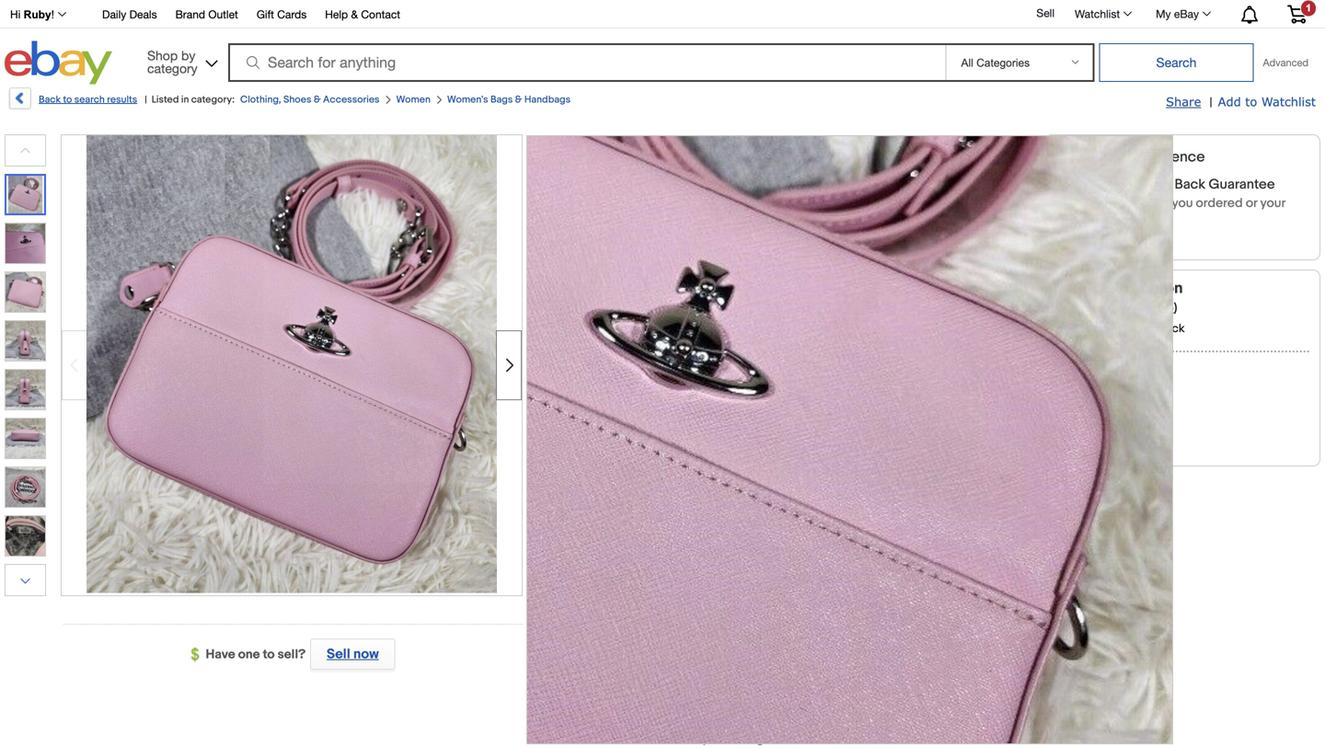 Task type: vqa. For each thing, say whether or not it's contained in the screenshot.
CARPETS related to Rugs & Carpets
no



Task type: locate. For each thing, give the bounding box(es) containing it.
add for add to cart
[[889, 352, 915, 369]]

1 vertical spatial ebay
[[1097, 176, 1127, 193]]

outside
[[836, 559, 883, 576]]

time left after
[[845, 682, 870, 696]]

1 vertical spatial and
[[885, 644, 908, 660]]

no
[[813, 232, 828, 248]]

0 vertical spatial subject
[[864, 580, 905, 594]]

0 vertical spatial shop
[[147, 48, 178, 63]]

us up no
[[639, 298, 670, 326]]

allow
[[692, 716, 720, 731]]

1 vertical spatial add
[[889, 352, 915, 369]]

add to cart link
[[822, 342, 1027, 379]]

0 vertical spatial us
[[639, 298, 670, 326]]

pink
[[926, 161, 968, 187]]

with details__icon image for people are checking this out.
[[560, 504, 577, 526]]

1 horizontal spatial &
[[351, 8, 358, 21]]

dec left 20
[[836, 644, 862, 660]]

subject
[[864, 580, 905, 594], [941, 716, 982, 731]]

0 vertical spatial or
[[1247, 196, 1258, 211]]

account navigation
[[0, 0, 1321, 29]]

0 vertical spatial see
[[1056, 431, 1079, 446]]

0 horizontal spatial back
[[39, 94, 61, 106]]

| right share button
[[1210, 95, 1213, 110]]

2 vertical spatial with details__icon image
[[560, 504, 577, 526]]

visit
[[1056, 410, 1082, 425]]

0 vertical spatial sell
[[1037, 7, 1055, 19]]

items inside contact seller visit store see other items
[[1115, 431, 1148, 446]]

1 vertical spatial with details__icon image
[[560, 458, 577, 477]]

0 horizontal spatial women's
[[447, 94, 488, 106]]

0 vertical spatial time
[[845, 682, 870, 696]]

0 horizontal spatial shop
[[147, 48, 178, 63]]

to down cleared
[[985, 716, 996, 731]]

& right help
[[351, 8, 358, 21]]

daily deals link
[[102, 5, 157, 25]]

or down the condition,
[[713, 250, 725, 266]]

back to search results
[[39, 94, 137, 106]]

0 horizontal spatial time
[[779, 716, 803, 731]]

help & contact link
[[325, 5, 401, 25]]

1 horizontal spatial if
[[806, 716, 812, 731]]

see details link
[[910, 559, 980, 576]]

add down add to cart link
[[881, 396, 907, 413]]

shipment
[[724, 580, 774, 594]]

None submit
[[1100, 43, 1254, 82]]

0 horizontal spatial subject
[[864, 580, 905, 594]]

0 vertical spatial women's
[[447, 94, 488, 106]]

it
[[918, 308, 927, 325]]

1 vertical spatial customs
[[654, 733, 701, 747]]

& inside help & contact link
[[351, 8, 358, 21]]

"
[[653, 232, 659, 248]]

items inside international shipment of items may be subject to customs processing and additional charges.
[[790, 580, 820, 594]]

my
[[1157, 7, 1172, 20]]

10
[[703, 682, 714, 696]]

condition,
[[696, 232, 755, 248]]

processing
[[654, 596, 715, 610]]

0 vertical spatial items
[[1115, 431, 1148, 446]]

sell inside account navigation
[[1037, 7, 1055, 19]]

0 horizontal spatial this
[[721, 507, 743, 523]]

this
[[721, 507, 743, 523], [852, 507, 874, 523]]

"
[[765, 250, 772, 266]]

advanced
[[1264, 57, 1309, 69]]

0 horizontal spatial and
[[718, 596, 738, 610]]

1 vertical spatial seller
[[1107, 388, 1139, 404]]

seller right save
[[1115, 365, 1147, 381]]

women
[[396, 94, 431, 106]]

brand
[[175, 8, 205, 21]]

customs inside international shipment of items may be subject to customs processing and additional charges.
[[921, 580, 968, 594]]

314 link
[[1155, 300, 1175, 316]]

to inside button
[[910, 396, 923, 413]]

additional
[[740, 596, 794, 610], [723, 716, 776, 731]]

seller inside contact seller visit store see other items
[[1107, 388, 1139, 404]]

2 this from the left
[[852, 507, 874, 523]]

seller for save
[[1115, 365, 1147, 381]]

1 vertical spatial watchlist
[[1262, 94, 1317, 109]]

interest
[[661, 336, 709, 353]]

1 horizontal spatial and
[[885, 644, 908, 660]]

subject inside international shipment of items may be subject to customs processing and additional charges.
[[864, 580, 905, 594]]

contact up visit store link at the right bottom of page
[[1056, 388, 1104, 404]]

with up get at the right top of the page
[[1098, 148, 1125, 166]]

1 horizontal spatial subject
[[941, 716, 982, 731]]

back.
[[1139, 210, 1171, 226]]

contact inside contact seller visit store see other items
[[1056, 388, 1104, 404]]

& right the bags
[[515, 94, 523, 106]]

1 vertical spatial or
[[713, 250, 725, 266]]

are right people
[[642, 507, 661, 523]]

no interest if paid in full in 6 mo on $99+ with paypal credit* link
[[639, 336, 800, 386]]

us
[[639, 298, 670, 326], [886, 559, 904, 576]]

money
[[1097, 210, 1136, 226]]

1 horizontal spatial this
[[852, 507, 874, 523]]

0 horizontal spatial of
[[776, 580, 787, 594]]

receipt
[[900, 682, 939, 696]]

1 horizontal spatial shop
[[1060, 148, 1094, 166]]

their
[[891, 507, 917, 523]]

1 horizontal spatial time
[[845, 682, 870, 696]]

such
[[947, 232, 975, 248]]

items
[[1115, 431, 1148, 446], [790, 580, 820, 594]]

add down buy
[[889, 352, 915, 369]]

0 vertical spatial with details__icon image
[[1060, 197, 1082, 220]]

& right the shoes at the top of page
[[314, 94, 321, 106]]

daily
[[102, 8, 126, 21]]

time inside handling time after receipt of cleared payment.
[[845, 682, 870, 696]]

0 horizontal spatial or
[[713, 250, 725, 266]]

0 vertical spatial additional
[[740, 596, 794, 610]]

1 vertical spatial of
[[941, 682, 952, 696]]

located in: tokyo, japan
[[654, 614, 786, 628]]

0 horizontal spatial in
[[181, 94, 189, 106]]

0 vertical spatial of
[[776, 580, 787, 594]]

1 vertical spatial if
[[806, 716, 812, 731]]

of right the receipt
[[941, 682, 952, 696]]

2 horizontal spatial &
[[515, 94, 523, 106]]

0 vertical spatial and
[[718, 596, 738, 610]]

to down see details link
[[907, 580, 918, 594]]

watchlist down advanced
[[1262, 94, 1317, 109]]

0 horizontal spatial with
[[729, 353, 755, 370]]

additional up processing.
[[723, 716, 776, 731]]

ebay up get at the right top of the page
[[1097, 176, 1127, 193]]

1 vertical spatial contact
[[1056, 388, 1104, 404]]

1 vertical spatial women's
[[741, 134, 831, 161]]

ebay right my
[[1175, 7, 1200, 20]]

vivienne westwood women's crossbody shoulder camera bag saffiano leather pink - picture 1 of 10 image
[[86, 133, 497, 594]]

1 horizontal spatial or
[[1247, 196, 1258, 211]]

learn
[[1097, 229, 1129, 244]]

2 vertical spatial add
[[881, 396, 907, 413]]

0 vertical spatial customs
[[921, 580, 968, 594]]

sell now link
[[306, 639, 395, 670]]

brand outlet link
[[175, 5, 238, 25]]

1 vertical spatial us
[[886, 559, 904, 576]]

stains.
[[728, 250, 765, 266]]

0 vertical spatial back
[[39, 94, 61, 106]]

back up you
[[1175, 176, 1206, 193]]

or down guarantee
[[1247, 196, 1258, 211]]

customs down see details link
[[921, 580, 968, 594]]

add inside button
[[881, 396, 907, 413]]

save seller
[[1084, 365, 1147, 381]]

1 horizontal spatial contact
[[1056, 388, 1104, 404]]

1 vertical spatial sell
[[327, 646, 351, 663]]

0 horizontal spatial watchlist
[[1075, 7, 1121, 20]]

of
[[776, 580, 787, 594], [941, 682, 952, 696]]

if
[[712, 336, 720, 353], [806, 716, 812, 731]]

in right 'full' at top right
[[789, 336, 800, 353]]

noticeable
[[831, 232, 893, 248]]

us $289.00 main content
[[539, 134, 1029, 749]]

see right . on the right
[[910, 559, 935, 576]]

shop with confidence
[[1060, 148, 1206, 166]]

shop by category button
[[139, 41, 222, 81]]

between
[[743, 644, 798, 660]]

1 vertical spatial items
[[790, 580, 820, 594]]

add inside share | add to watchlist
[[1219, 94, 1242, 109]]

westwood
[[630, 134, 736, 161]]

buy it now link
[[822, 298, 1027, 335]]

in left 'full' at top right
[[753, 336, 764, 353]]

back left search
[[39, 94, 61, 106]]

1 horizontal spatial with
[[1098, 148, 1125, 166]]

1 horizontal spatial dec
[[933, 644, 959, 660]]

cart
[[934, 352, 960, 369]]

your
[[1261, 196, 1286, 211]]

this right added
[[852, 507, 874, 523]]

confidence
[[1129, 148, 1206, 166]]

us right outside
[[886, 559, 904, 576]]

guarantee
[[1209, 176, 1276, 193]]

sell left the now
[[327, 646, 351, 663]]

shoes
[[284, 94, 312, 106]]

see down the 'visit'
[[1056, 431, 1079, 446]]

if down handling time after receipt of cleared payment.
[[806, 716, 812, 731]]

to right the 29
[[981, 644, 994, 660]]

| listed in category:
[[145, 94, 235, 106]]

with right $99+ at top
[[729, 353, 755, 370]]

1 horizontal spatial watchlist
[[1262, 94, 1317, 109]]

clothing, shoes & accessories
[[240, 94, 380, 106]]

1 vertical spatial shop
[[1060, 148, 1094, 166]]

with details__icon image
[[1060, 197, 1082, 220], [560, 458, 577, 477], [560, 504, 577, 526]]

is
[[930, 716, 939, 731]]

subject right is
[[941, 716, 982, 731]]

items up charges.
[[790, 580, 820, 594]]

Search for anything text field
[[231, 45, 942, 80]]

1 horizontal spatial of
[[941, 682, 952, 696]]

additional up japan
[[740, 596, 794, 610]]

to left search
[[63, 94, 72, 106]]

and inside international shipment of items may be subject to customs processing and additional charges.
[[718, 596, 738, 610]]

one
[[238, 647, 260, 663]]

shop for shop by category
[[147, 48, 178, 63]]

0 horizontal spatial ebay
[[1097, 176, 1127, 193]]

add right "share"
[[1219, 94, 1242, 109]]

1 horizontal spatial back
[[1175, 176, 1206, 193]]

with details__icon image left people
[[560, 504, 577, 526]]

0 horizontal spatial &
[[314, 94, 321, 106]]

dollar sign image
[[191, 648, 206, 663]]

in right listed
[[181, 94, 189, 106]]

0 vertical spatial with
[[1098, 148, 1125, 166]]

0 horizontal spatial contact
[[361, 8, 401, 21]]

and up the tokyo,
[[718, 596, 738, 610]]

| left listed
[[145, 94, 147, 106]]

japan
[[753, 614, 786, 628]]

" good condition, there are no noticeable damage such as scratches or stains.
[[653, 232, 991, 266]]

0 horizontal spatial customs
[[654, 733, 701, 747]]

seller down save seller
[[1107, 388, 1139, 404]]

if left the paid
[[712, 336, 720, 353]]

international
[[815, 716, 882, 731]]

to left watchlist
[[910, 396, 923, 413]]

vivienne westwood women's crossbody shoulder camera bag saffiano leather pink
[[539, 134, 968, 187]]

1 horizontal spatial are
[[792, 232, 810, 248]]

are left no
[[792, 232, 810, 248]]

paypal
[[758, 353, 798, 370]]

with details__icon image left breathe
[[560, 458, 577, 477]]

there
[[758, 232, 789, 248]]

1 vertical spatial with
[[729, 353, 755, 370]]

0 horizontal spatial items
[[790, 580, 820, 594]]

0 vertical spatial are
[[792, 232, 810, 248]]

and right 20
[[885, 644, 908, 660]]

my ebay link
[[1146, 3, 1220, 25]]

1 horizontal spatial |
[[1210, 95, 1213, 110]]

contact
[[361, 8, 401, 21], [1056, 388, 1104, 404]]

located
[[654, 614, 698, 628]]

yuki_japan0914
[[1056, 301, 1147, 316]]

customs inside please allow additional time if international delivery is subject to customs processing.
[[654, 733, 701, 747]]

feedback
[[1134, 322, 1185, 336]]

picture 7 of 10 image
[[6, 468, 45, 507]]

1 vertical spatial back
[[1175, 176, 1206, 193]]

0 horizontal spatial if
[[712, 336, 720, 353]]

handbags
[[525, 94, 571, 106]]

subject down . on the right
[[864, 580, 905, 594]]

time inside please allow additional time if international delivery is subject to customs processing.
[[779, 716, 803, 731]]

0 vertical spatial if
[[712, 336, 720, 353]]

0 vertical spatial contact
[[361, 8, 401, 21]]

of inside international shipment of items may be subject to customs processing and additional charges.
[[776, 580, 787, 594]]

1 vertical spatial are
[[642, 507, 661, 523]]

items right other
[[1115, 431, 1148, 446]]

1 vertical spatial subject
[[941, 716, 982, 731]]

ebay inside ebay money back guarantee get the item you ordered or your money back. learn more
[[1097, 176, 1127, 193]]

1 horizontal spatial us
[[886, 559, 904, 576]]

add to cart
[[889, 352, 960, 369]]

1 horizontal spatial ebay
[[1175, 7, 1200, 20]]

to inside international shipment of items may be subject to customs processing and additional charges.
[[907, 580, 918, 594]]

to down advanced link
[[1246, 94, 1258, 109]]

shop inside shop by category
[[147, 48, 178, 63]]

| inside share | add to watchlist
[[1210, 95, 1213, 110]]

have one to sell?
[[206, 647, 306, 663]]

or inside ebay money back guarantee get the item you ordered or your money back. learn more
[[1247, 196, 1258, 211]]

back inside ebay money back guarantee get the item you ordered or your money back. learn more
[[1175, 176, 1206, 193]]

gift cards
[[257, 8, 307, 21]]

may
[[822, 580, 844, 594]]

0 horizontal spatial see
[[910, 559, 935, 576]]

0 vertical spatial seller
[[1115, 365, 1147, 381]]

people are checking this out. 7 have added this to their watchlist.
[[598, 507, 976, 523]]

1 vertical spatial time
[[779, 716, 803, 731]]

this left out.
[[721, 507, 743, 523]]

1 horizontal spatial customs
[[921, 580, 968, 594]]

seller
[[1115, 365, 1147, 381], [1107, 388, 1139, 404]]

0 vertical spatial ebay
[[1175, 7, 1200, 20]]

to inside please allow additional time if international delivery is subject to customs processing.
[[985, 716, 996, 731]]

1 vertical spatial see
[[910, 559, 935, 576]]

1 horizontal spatial sell
[[1037, 7, 1055, 19]]

women link
[[396, 94, 431, 106]]

ordered
[[1197, 196, 1244, 211]]

see inside us $289.00 main content
[[910, 559, 935, 576]]

& for clothing, shoes & accessories
[[314, 94, 321, 106]]

contact seller link
[[1056, 388, 1139, 404]]

delivery:
[[586, 644, 642, 660]]

0 horizontal spatial dec
[[836, 644, 862, 660]]

0 vertical spatial watchlist
[[1075, 7, 1121, 20]]

with details__icon image left get at the right top of the page
[[1060, 197, 1082, 220]]

see inside contact seller visit store see other items
[[1056, 431, 1079, 446]]

no interest if paid in full in 6 mo on $99+ with paypal credit*
[[639, 336, 800, 386]]

seller inside button
[[1115, 365, 1147, 381]]

time down days
[[779, 716, 803, 731]]

1 horizontal spatial women's
[[741, 134, 831, 161]]

free standard shipping from outside us . see details
[[654, 559, 980, 576]]

of down shipping
[[776, 580, 787, 594]]

1 vertical spatial additional
[[723, 716, 776, 731]]

78745
[[654, 662, 692, 679]]

0 horizontal spatial sell
[[327, 646, 351, 663]]

watchlist right sell link on the top right
[[1075, 7, 1121, 20]]

dec left the 29
[[933, 644, 959, 660]]

1 horizontal spatial see
[[1056, 431, 1079, 446]]

to inside share | add to watchlist
[[1246, 94, 1258, 109]]

0 vertical spatial add
[[1219, 94, 1242, 109]]

1 horizontal spatial items
[[1115, 431, 1148, 446]]

contact right help
[[361, 8, 401, 21]]

2 horizontal spatial in
[[789, 336, 800, 353]]

customs down the please at bottom
[[654, 733, 701, 747]]

sell left watchlist link
[[1037, 7, 1055, 19]]

$99+
[[693, 353, 726, 370]]



Task type: describe. For each thing, give the bounding box(es) containing it.
additional inside please allow additional time if international delivery is subject to customs processing.
[[723, 716, 776, 731]]

0 horizontal spatial us
[[639, 298, 670, 326]]

6
[[639, 353, 648, 370]]

watchlist inside account navigation
[[1075, 7, 1121, 20]]

0 horizontal spatial |
[[145, 94, 147, 106]]

share button
[[1167, 94, 1202, 110]]

credit*
[[639, 370, 685, 386]]

.
[[904, 559, 907, 576]]

pre-
[[653, 213, 678, 228]]

subject inside please allow additional time if international delivery is subject to customs processing.
[[941, 716, 982, 731]]

price:
[[593, 298, 629, 314]]

handling
[[796, 682, 843, 696]]

handling time after receipt of cleared payment.
[[654, 682, 996, 713]]

to inside estimated between wed, dec 20 and fri, dec 29 to 78745
[[981, 644, 994, 660]]

0 horizontal spatial are
[[642, 507, 661, 523]]

please
[[654, 716, 690, 731]]

gift
[[257, 8, 274, 21]]

international
[[654, 580, 721, 594]]

sell for sell now
[[327, 646, 351, 663]]

mo
[[651, 353, 671, 370]]

yuki_japan0914 link
[[1056, 301, 1147, 316]]

or inside " good condition, there are no noticeable damage such as scratches or stains.
[[713, 250, 725, 266]]

watchlist.
[[920, 507, 976, 523]]

search
[[74, 94, 105, 106]]

picture 4 of 10 image
[[6, 321, 45, 361]]

watchlist inside share | add to watchlist
[[1262, 94, 1317, 109]]

clothing,
[[240, 94, 281, 106]]

ebay inside account navigation
[[1175, 7, 1200, 20]]

breathe easy. returns accepted.
[[598, 459, 788, 475]]

women's bags & handbags
[[447, 94, 571, 106]]

help & contact
[[325, 8, 401, 21]]

paid
[[723, 336, 750, 353]]

1 dec from the left
[[836, 644, 862, 660]]

have
[[781, 507, 809, 523]]

more
[[1131, 229, 1162, 244]]

accessories
[[323, 94, 380, 106]]

condition:
[[575, 213, 642, 230]]

deals
[[129, 8, 157, 21]]

and inside estimated between wed, dec 20 and fri, dec 29 to 78745
[[885, 644, 908, 660]]

women's inside vivienne westwood women's crossbody shoulder camera bag saffiano leather pink
[[741, 134, 831, 161]]

to right one
[[263, 647, 275, 663]]

camera
[[632, 161, 711, 187]]

delivery alert flag image
[[654, 644, 676, 662]]

(
[[1152, 300, 1155, 316]]

shop by category
[[147, 48, 198, 76]]

to left cart
[[918, 352, 931, 369]]

if inside no interest if paid in full in 6 mo on $99+ with paypal credit*
[[712, 336, 720, 353]]

international shipment of items may be subject to customs processing and additional charges.
[[654, 580, 968, 610]]

to inside "link"
[[63, 94, 72, 106]]

314
[[1155, 300, 1175, 316]]

advanced link
[[1254, 44, 1318, 81]]

picture 6 of 10 image
[[6, 419, 45, 459]]

add for add to watchlist
[[881, 396, 907, 413]]

picture 8 of 10 image
[[6, 517, 45, 556]]

returns
[[680, 459, 725, 475]]

includes
[[654, 682, 700, 696]]

visit store link
[[1056, 410, 1115, 425]]

additional inside international shipment of items may be subject to customs processing and additional charges.
[[740, 596, 794, 610]]

picture 1 of 10 image
[[6, 176, 44, 214]]

cleared
[[955, 682, 996, 696]]

if inside please allow additional time if international delivery is subject to customs processing.
[[806, 716, 812, 731]]

have
[[206, 647, 235, 663]]

back to search results link
[[7, 87, 137, 116]]

& for women's bags & handbags
[[515, 94, 523, 106]]

category:
[[191, 94, 235, 106]]

are inside " good condition, there are no noticeable damage such as scratches or stains.
[[792, 232, 810, 248]]

clothing, shoes & accessories link
[[240, 94, 380, 106]]

payment.
[[654, 698, 704, 713]]

bag
[[716, 161, 755, 187]]

contact inside account navigation
[[361, 8, 401, 21]]

hi
[[10, 8, 21, 21]]

now
[[354, 646, 379, 663]]

add to watchlist button
[[822, 386, 1027, 423]]

seller for contact
[[1107, 388, 1139, 404]]

add to watchlist
[[881, 396, 982, 413]]

now
[[930, 308, 957, 325]]

2 dec from the left
[[933, 644, 959, 660]]

1 this from the left
[[721, 507, 743, 523]]

to left 'their'
[[876, 507, 888, 523]]

with details__icon image for breathe easy.
[[560, 458, 577, 477]]

business
[[717, 682, 765, 696]]

get
[[1097, 196, 1119, 211]]

brand outlet
[[175, 8, 238, 21]]

1 horizontal spatial in
[[753, 336, 764, 353]]

added
[[811, 507, 849, 523]]

pre-owned
[[653, 213, 717, 228]]

29
[[962, 644, 978, 660]]

cards
[[277, 8, 307, 21]]

estimated between wed, dec 20 and fri, dec 29 to 78745
[[654, 644, 994, 679]]

save seller button
[[1056, 362, 1147, 383]]

shop for shop with confidence
[[1060, 148, 1094, 166]]

with inside no interest if paid in full in 6 mo on $99+ with paypal credit*
[[729, 353, 755, 370]]

shop by category banner
[[0, 0, 1321, 89]]

easy.
[[647, 459, 677, 475]]

estimated
[[676, 644, 740, 660]]

back inside "link"
[[39, 94, 61, 106]]

other
[[1082, 431, 1112, 446]]

full
[[767, 336, 786, 353]]

with details__icon image for ebay money back guarantee
[[1060, 197, 1082, 220]]

accepted.
[[728, 459, 788, 475]]

us $289.00
[[639, 298, 764, 326]]

ebay money back guarantee get the item you ordered or your money back. learn more
[[1097, 176, 1286, 244]]

20
[[865, 644, 882, 660]]

saffiano
[[759, 161, 842, 187]]

none submit inside shop by category banner
[[1100, 43, 1254, 82]]

help
[[325, 8, 348, 21]]

outlet
[[208, 8, 238, 21]]

save
[[1084, 365, 1112, 381]]

sell?
[[278, 647, 306, 663]]

picture 3 of 10 image
[[6, 273, 45, 312]]

learn more link
[[1097, 229, 1162, 244]]

seller
[[1056, 279, 1097, 298]]

information
[[1101, 279, 1184, 298]]

sell for sell
[[1037, 7, 1055, 19]]

tokyo,
[[716, 614, 751, 628]]

picture 5 of 10 image
[[6, 370, 45, 410]]

share
[[1167, 94, 1202, 109]]

results
[[107, 94, 137, 106]]

picture 2 of 10 image
[[6, 224, 45, 263]]

vivienne
[[539, 134, 625, 161]]

shoulder
[[539, 161, 627, 187]]

of inside handling time after receipt of cleared payment.
[[941, 682, 952, 696]]

damage
[[896, 232, 944, 248]]



